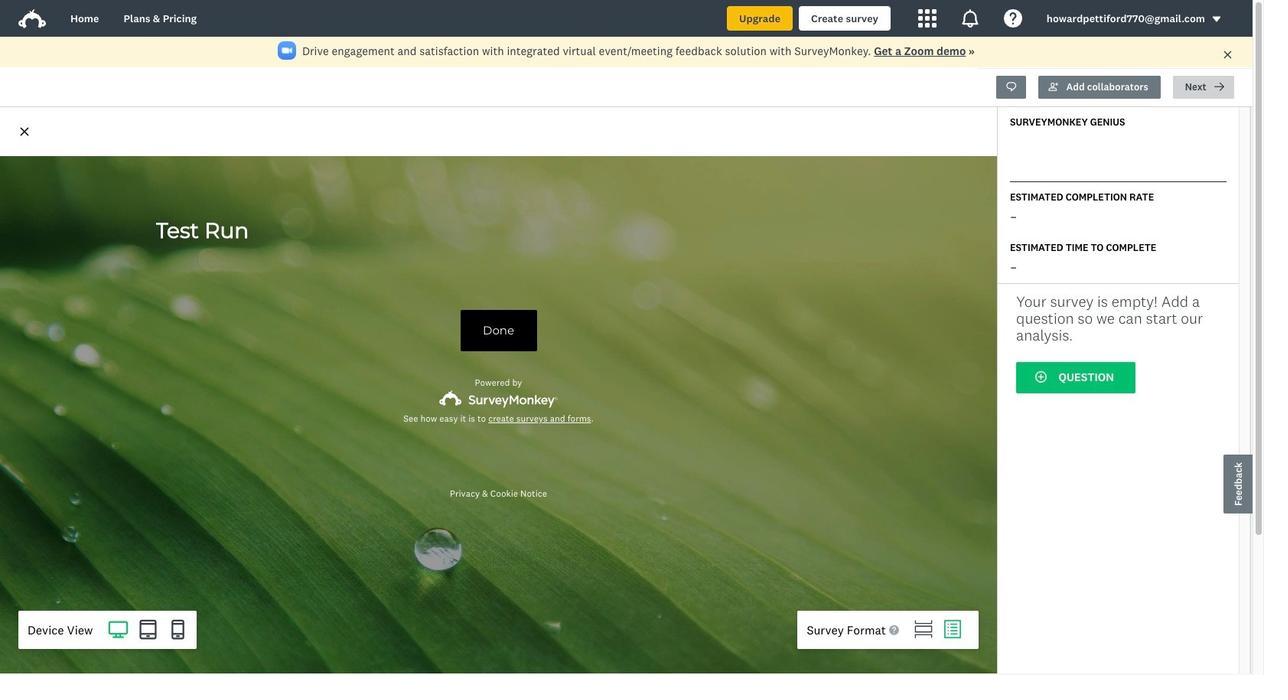 Task type: describe. For each thing, give the bounding box(es) containing it.
2 products icon image from the left
[[961, 9, 980, 28]]

dropdown arrow image
[[1212, 14, 1223, 25]]

help icon image
[[1004, 9, 1023, 28]]

x image
[[1223, 50, 1233, 60]]



Task type: locate. For each thing, give the bounding box(es) containing it.
1 horizontal spatial products icon image
[[961, 9, 980, 28]]

products icon image
[[919, 9, 937, 28], [961, 9, 980, 28]]

0 horizontal spatial products icon image
[[919, 9, 937, 28]]

surveymonkey logo image
[[18, 9, 46, 28]]

1 products icon image from the left
[[919, 9, 937, 28]]

switch to one question at a time image
[[915, 620, 933, 638]]

switch to classic image
[[944, 620, 962, 638]]



Task type: vqa. For each thing, say whether or not it's contained in the screenshot.
the leftmost Products Icon
yes



